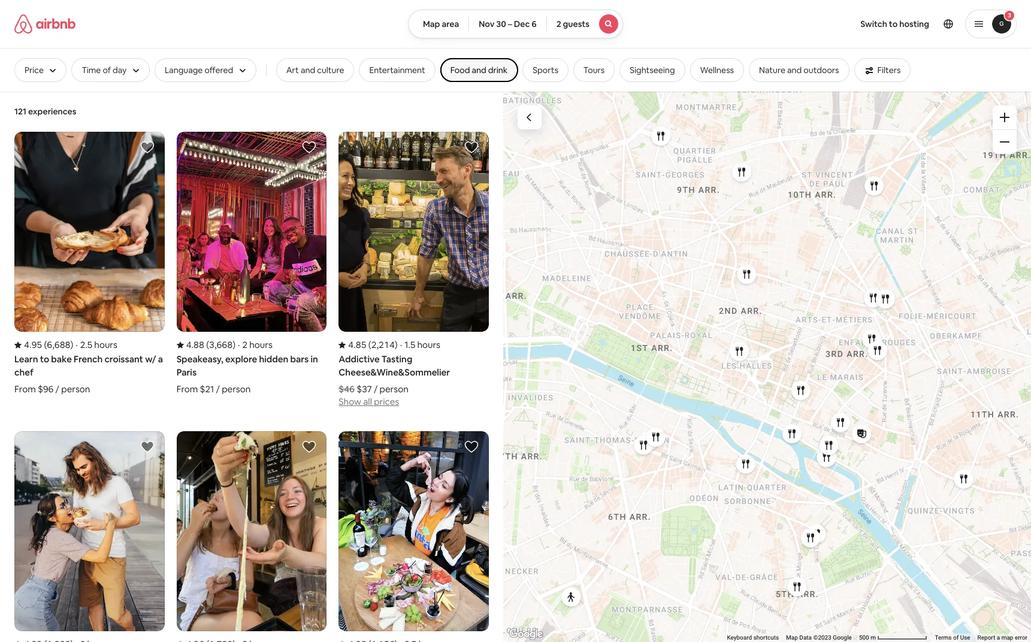 Task type: describe. For each thing, give the bounding box(es) containing it.
add to wishlist image
[[464, 140, 479, 155]]

add to wishlist image for the 'learn to bake french croissant w/ a chef' 'group'
[[140, 140, 154, 155]]

show all prices button
[[339, 395, 399, 408]]

1 horizontal spatial a
[[997, 635, 1000, 641]]

experiences
[[28, 106, 76, 117]]

hosting
[[900, 19, 930, 29]]

map for map data ©2023 google
[[786, 635, 798, 641]]

hours for · 2.5 hours
[[94, 339, 117, 351]]

2 guests button
[[546, 10, 623, 38]]

2 guests
[[557, 19, 590, 29]]

/ inside learn to bake french croissant w/ a chef from $96 / person
[[56, 384, 59, 395]]

4.85 (2,214)
[[348, 339, 398, 351]]

m
[[871, 635, 876, 641]]

speakeasy, explore hidden bars in paris from $21 / person
[[177, 354, 318, 395]]

121
[[14, 106, 26, 117]]

w/
[[145, 354, 156, 365]]

use
[[960, 635, 971, 641]]

map data ©2023 google
[[786, 635, 852, 641]]

· for · 1.5 hours
[[400, 339, 402, 351]]

none search field containing map area
[[408, 10, 623, 38]]

Wellness button
[[690, 58, 744, 82]]

time of day button
[[72, 58, 150, 82]]

zoom in image
[[1000, 113, 1010, 122]]

· 1.5 hours
[[400, 339, 441, 351]]

google image
[[506, 627, 546, 642]]

drink
[[488, 65, 508, 76]]

500 m
[[859, 635, 878, 641]]

sports
[[533, 65, 558, 76]]

price button
[[14, 58, 67, 82]]

121 experiences
[[14, 106, 76, 117]]

no diet club - best food tour in le marais group
[[14, 432, 165, 642]]

map
[[1002, 635, 1014, 641]]

cheese&wine&sommelier
[[339, 367, 450, 378]]

2 inside the speakeasy, explore hidden bars in paris group
[[242, 339, 247, 351]]

time of day
[[82, 65, 127, 76]]

speakeasy,
[[177, 354, 223, 365]]

Entertainment button
[[359, 58, 435, 82]]

person inside the addictive tasting cheese&wine&sommelier $46 $37 / person show all prices
[[380, 384, 409, 395]]

nov 30 – dec 6 button
[[469, 10, 547, 38]]

bars
[[290, 354, 309, 365]]

· 2.5 hours
[[76, 339, 117, 351]]

report
[[978, 635, 996, 641]]

paris
[[177, 367, 197, 378]]

Nature and outdoors button
[[749, 58, 850, 82]]

4.85
[[348, 339, 367, 351]]

4.92 out of 5 average rating,  1,983 reviews image
[[14, 639, 73, 642]]

learn
[[14, 354, 38, 365]]

croissant
[[105, 354, 143, 365]]

outdoors
[[804, 65, 839, 76]]

language offered
[[165, 65, 233, 76]]

nov
[[479, 19, 495, 29]]

in
[[311, 354, 318, 365]]

3 button
[[965, 10, 1017, 38]]

hidden
[[259, 354, 288, 365]]

4.96 out of 5 average rating,  1,730 reviews image
[[177, 639, 236, 642]]

add to wishlist image for 'no diet club - best food tour in le marais' group
[[140, 440, 154, 454]]

switch to hosting link
[[854, 11, 937, 37]]

2.5
[[80, 339, 92, 351]]

food
[[450, 65, 470, 76]]

report a map error
[[978, 635, 1028, 641]]

report a map error link
[[978, 635, 1028, 641]]

nov 30 – dec 6
[[479, 19, 537, 29]]

price
[[25, 65, 44, 76]]

· for · 2.5 hours
[[76, 339, 78, 351]]

500
[[859, 635, 869, 641]]

day
[[113, 65, 127, 76]]

(2,214)
[[368, 339, 398, 351]]

Sightseeing button
[[620, 58, 685, 82]]

data
[[800, 635, 812, 641]]

all
[[363, 396, 372, 408]]

speakeasy, explore hidden bars in paris group
[[177, 132, 327, 395]]

tasting
[[382, 354, 413, 365]]

add to wishlist image for no diet club - night food tour - montmartre group on the left of the page
[[464, 440, 479, 454]]

map area button
[[408, 10, 469, 38]]

4.93 out of 5 average rating,  1,156 reviews image
[[339, 639, 398, 642]]

no diet club - let's get thick - canal st martin group
[[177, 432, 327, 642]]

a inside learn to bake french croissant w/ a chef from $96 / person
[[158, 354, 163, 365]]

filters button
[[854, 58, 911, 82]]

Art and culture button
[[276, 58, 354, 82]]

switch
[[861, 19, 888, 29]]

shortcuts
[[754, 635, 779, 641]]

and for art
[[301, 65, 315, 76]]

2 inside 2 guests button
[[557, 19, 561, 29]]

4.95
[[24, 339, 42, 351]]

art
[[286, 65, 299, 76]]

of for use
[[953, 635, 959, 641]]

terms of use
[[935, 635, 971, 641]]

$96
[[38, 384, 54, 395]]

offered
[[205, 65, 233, 76]]

$46
[[339, 384, 355, 395]]

art and culture
[[286, 65, 344, 76]]

switch to hosting
[[861, 19, 930, 29]]

from inside learn to bake french croissant w/ a chef from $96 / person
[[14, 384, 36, 395]]



Task type: vqa. For each thing, say whether or not it's contained in the screenshot.
'M'
yes



Task type: locate. For each thing, give the bounding box(es) containing it.
tours
[[584, 65, 605, 76]]

hours right 1.5 at the left
[[417, 339, 441, 351]]

4.88 (3,668)
[[186, 339, 236, 351]]

language
[[165, 65, 203, 76]]

· inside addictive tasting cheese&wine&sommelier group
[[400, 339, 402, 351]]

google map
showing 24 experiences. region
[[503, 91, 1031, 642]]

· left 1.5 at the left
[[400, 339, 402, 351]]

language offered button
[[155, 58, 256, 82]]

2 horizontal spatial and
[[787, 65, 802, 76]]

show
[[339, 396, 361, 408]]

· 2 hours
[[238, 339, 273, 351]]

0 vertical spatial map
[[423, 19, 440, 29]]

to down 4.95 out of 5 average rating,  6,688 reviews "image"
[[40, 354, 49, 365]]

0 horizontal spatial from
[[14, 384, 36, 395]]

map inside button
[[423, 19, 440, 29]]

addictive
[[339, 354, 380, 365]]

3 person from the left
[[380, 384, 409, 395]]

1 horizontal spatial ·
[[238, 339, 240, 351]]

2 horizontal spatial ·
[[400, 339, 402, 351]]

person up prices on the left
[[380, 384, 409, 395]]

hours inside addictive tasting cheese&wine&sommelier group
[[417, 339, 441, 351]]

4.88
[[186, 339, 204, 351]]

google
[[833, 635, 852, 641]]

keyboard shortcuts
[[727, 635, 779, 641]]

1 horizontal spatial hours
[[249, 339, 273, 351]]

3
[[1008, 11, 1012, 19]]

0 vertical spatial 2
[[557, 19, 561, 29]]

explore
[[225, 354, 257, 365]]

$21
[[200, 384, 214, 395]]

1 · from the left
[[76, 339, 78, 351]]

of left use
[[953, 635, 959, 641]]

and
[[301, 65, 315, 76], [472, 65, 486, 76], [787, 65, 802, 76]]

1.5
[[405, 339, 415, 351]]

0 vertical spatial of
[[103, 65, 111, 76]]

hours right the 2.5
[[94, 339, 117, 351]]

person inside learn to bake french croissant w/ a chef from $96 / person
[[61, 384, 90, 395]]

hours
[[94, 339, 117, 351], [249, 339, 273, 351], [417, 339, 441, 351]]

add to wishlist image inside no diet club - let's get thick - canal st martin group
[[302, 440, 317, 454]]

add to wishlist image for no diet club - let's get thick - canal st martin group
[[302, 440, 317, 454]]

–
[[508, 19, 512, 29]]

nature
[[759, 65, 786, 76]]

0 horizontal spatial /
[[56, 384, 59, 395]]

hours inside the 'learn to bake french croissant w/ a chef' 'group'
[[94, 339, 117, 351]]

Food and drink button
[[440, 58, 518, 82]]

0 horizontal spatial and
[[301, 65, 315, 76]]

2 left guests on the right top
[[557, 19, 561, 29]]

2 hours from the left
[[249, 339, 273, 351]]

2 from from the left
[[177, 384, 198, 395]]

/ inside the addictive tasting cheese&wine&sommelier $46 $37 / person show all prices
[[374, 384, 378, 395]]

2 person from the left
[[222, 384, 251, 395]]

and for nature
[[787, 65, 802, 76]]

· inside the speakeasy, explore hidden bars in paris group
[[238, 339, 240, 351]]

no diet club - night food tour - montmartre group
[[339, 432, 489, 642]]

and inside nature and outdoors button
[[787, 65, 802, 76]]

(3,668)
[[206, 339, 236, 351]]

hours for · 1.5 hours
[[417, 339, 441, 351]]

1 vertical spatial of
[[953, 635, 959, 641]]

/ right $37
[[374, 384, 378, 395]]

2 / from the left
[[216, 384, 220, 395]]

person right $21
[[222, 384, 251, 395]]

food and drink
[[450, 65, 508, 76]]

addictive tasting cheese&wine&sommelier group
[[339, 132, 489, 408]]

and right art at the top
[[301, 65, 315, 76]]

add to wishlist image
[[140, 140, 154, 155], [302, 140, 317, 155], [140, 440, 154, 454], [302, 440, 317, 454], [464, 440, 479, 454]]

1 horizontal spatial of
[[953, 635, 959, 641]]

/
[[56, 384, 59, 395], [216, 384, 220, 395], [374, 384, 378, 395]]

from down paris
[[177, 384, 198, 395]]

1 horizontal spatial map
[[786, 635, 798, 641]]

/ right $21
[[216, 384, 220, 395]]

500 m button
[[856, 634, 932, 642]]

1 person from the left
[[61, 384, 90, 395]]

person inside 'speakeasy, explore hidden bars in paris from $21 / person'
[[222, 384, 251, 395]]

0 horizontal spatial of
[[103, 65, 111, 76]]

to inside learn to bake french croissant w/ a chef from $96 / person
[[40, 354, 49, 365]]

and inside the food and drink button
[[472, 65, 486, 76]]

sightseeing
[[630, 65, 675, 76]]

filters
[[878, 65, 901, 76]]

4.95 (6,688)
[[24, 339, 73, 351]]

4.85 out of 5 average rating,  2,214 reviews image
[[339, 339, 398, 351]]

and right nature
[[787, 65, 802, 76]]

add to wishlist image for the speakeasy, explore hidden bars in paris group
[[302, 140, 317, 155]]

map left data
[[786, 635, 798, 641]]

a
[[158, 354, 163, 365], [997, 635, 1000, 641]]

person right '$96'
[[61, 384, 90, 395]]

0 horizontal spatial a
[[158, 354, 163, 365]]

2 horizontal spatial /
[[374, 384, 378, 395]]

1 vertical spatial a
[[997, 635, 1000, 641]]

hours inside the speakeasy, explore hidden bars in paris group
[[249, 339, 273, 351]]

map left area
[[423, 19, 440, 29]]

keyboard shortcuts button
[[727, 634, 779, 642]]

3 / from the left
[[374, 384, 378, 395]]

3 hours from the left
[[417, 339, 441, 351]]

0 horizontal spatial person
[[61, 384, 90, 395]]

2 horizontal spatial person
[[380, 384, 409, 395]]

learn to bake french croissant w/ a chef from $96 / person
[[14, 354, 163, 395]]

and left drink
[[472, 65, 486, 76]]

·
[[76, 339, 78, 351], [238, 339, 240, 351], [400, 339, 402, 351]]

1 horizontal spatial 2
[[557, 19, 561, 29]]

0 horizontal spatial 2
[[242, 339, 247, 351]]

3 and from the left
[[787, 65, 802, 76]]

zoom out image
[[1000, 137, 1010, 147]]

bake
[[51, 354, 72, 365]]

add to wishlist image inside the 'learn to bake french croissant w/ a chef' 'group'
[[140, 140, 154, 155]]

hours for · 2 hours
[[249, 339, 273, 351]]

Tours button
[[573, 58, 615, 82]]

to
[[889, 19, 898, 29], [40, 354, 49, 365]]

4.88 out of 5 average rating,  3,668 reviews image
[[177, 339, 236, 351]]

map
[[423, 19, 440, 29], [786, 635, 798, 641]]

· up explore
[[238, 339, 240, 351]]

1 horizontal spatial /
[[216, 384, 220, 395]]

/ inside 'speakeasy, explore hidden bars in paris from $21 / person'
[[216, 384, 220, 395]]

1 vertical spatial 2
[[242, 339, 247, 351]]

/ right '$96'
[[56, 384, 59, 395]]

· for · 2 hours
[[238, 339, 240, 351]]

a right w/
[[158, 354, 163, 365]]

1 from from the left
[[14, 384, 36, 395]]

1 hours from the left
[[94, 339, 117, 351]]

to right switch
[[889, 19, 898, 29]]

4.95 out of 5 average rating,  6,688 reviews image
[[14, 339, 73, 351]]

None search field
[[408, 10, 623, 38]]

· inside the 'learn to bake french croissant w/ a chef' 'group'
[[76, 339, 78, 351]]

terms of use link
[[935, 635, 971, 641]]

©2023
[[814, 635, 832, 641]]

1 vertical spatial map
[[786, 635, 798, 641]]

profile element
[[638, 0, 1017, 48]]

0 vertical spatial to
[[889, 19, 898, 29]]

1 horizontal spatial from
[[177, 384, 198, 395]]

2 up explore
[[242, 339, 247, 351]]

30
[[496, 19, 506, 29]]

(6,688)
[[44, 339, 73, 351]]

0 horizontal spatial to
[[40, 354, 49, 365]]

map for map area
[[423, 19, 440, 29]]

guests
[[563, 19, 590, 29]]

prices
[[374, 396, 399, 408]]

Sports button
[[523, 58, 569, 82]]

map area
[[423, 19, 459, 29]]

hours up hidden
[[249, 339, 273, 351]]

chef
[[14, 367, 34, 378]]

time
[[82, 65, 101, 76]]

of for day
[[103, 65, 111, 76]]

1 horizontal spatial to
[[889, 19, 898, 29]]

2 horizontal spatial hours
[[417, 339, 441, 351]]

entertainment
[[369, 65, 425, 76]]

to for hosting
[[889, 19, 898, 29]]

terms
[[935, 635, 952, 641]]

and for food
[[472, 65, 486, 76]]

person
[[61, 384, 90, 395], [222, 384, 251, 395], [380, 384, 409, 395]]

· left the 2.5
[[76, 339, 78, 351]]

error
[[1015, 635, 1028, 641]]

1 / from the left
[[56, 384, 59, 395]]

2 · from the left
[[238, 339, 240, 351]]

1 vertical spatial to
[[40, 354, 49, 365]]

nature and outdoors
[[759, 65, 839, 76]]

and inside art and culture button
[[301, 65, 315, 76]]

from down chef
[[14, 384, 36, 395]]

1 horizontal spatial and
[[472, 65, 486, 76]]

culture
[[317, 65, 344, 76]]

0 horizontal spatial hours
[[94, 339, 117, 351]]

3 · from the left
[[400, 339, 402, 351]]

1 horizontal spatial person
[[222, 384, 251, 395]]

area
[[442, 19, 459, 29]]

1 and from the left
[[301, 65, 315, 76]]

to for bake
[[40, 354, 49, 365]]

a left map
[[997, 635, 1000, 641]]

addictive tasting cheese&wine&sommelier $46 $37 / person show all prices
[[339, 354, 450, 408]]

of inside 'dropdown button'
[[103, 65, 111, 76]]

to inside profile element
[[889, 19, 898, 29]]

from inside 'speakeasy, explore hidden bars in paris from $21 / person'
[[177, 384, 198, 395]]

wellness
[[700, 65, 734, 76]]

0 horizontal spatial ·
[[76, 339, 78, 351]]

dec
[[514, 19, 530, 29]]

of left day
[[103, 65, 111, 76]]

0 horizontal spatial map
[[423, 19, 440, 29]]

0 vertical spatial a
[[158, 354, 163, 365]]

2
[[557, 19, 561, 29], [242, 339, 247, 351]]

6
[[532, 19, 537, 29]]

learn to bake french croissant w/ a chef group
[[14, 132, 165, 395]]

$37
[[357, 384, 372, 395]]

2 and from the left
[[472, 65, 486, 76]]

french
[[74, 354, 103, 365]]

from
[[14, 384, 36, 395], [177, 384, 198, 395]]



